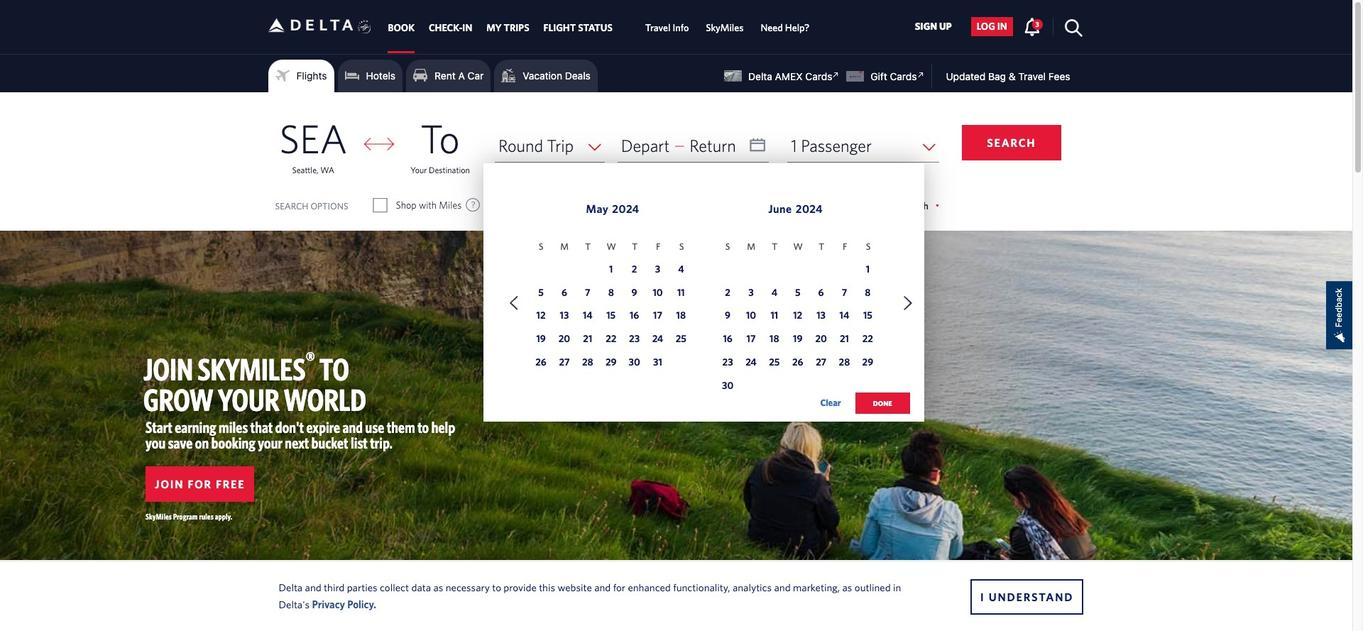 Task type: vqa. For each thing, say whether or not it's contained in the screenshot.


Task type: describe. For each thing, give the bounding box(es) containing it.
skymiles program rules apply.
[[146, 512, 232, 521]]

delta for delta amex cards
[[748, 70, 772, 82]]

delta and third parties collect data as necessary to provide this website and for enhanced functionality, analytics and marketing, as outlined in delta's
[[279, 581, 901, 610]]

round trip
[[498, 136, 574, 156]]

1 horizontal spatial 2 link
[[719, 284, 737, 303]]

delta amex cards link
[[724, 68, 843, 82]]

2 8 link from the left
[[859, 284, 877, 303]]

2 for left 2 link
[[632, 263, 637, 275]]

1 19 link from the left
[[532, 331, 550, 350]]

skymiles for skymiles program rules apply.
[[146, 512, 172, 521]]

my trips
[[487, 22, 529, 34]]

0 vertical spatial 11 link
[[672, 284, 690, 303]]

1 8 from the left
[[608, 287, 614, 298]]

w for may
[[607, 242, 616, 252]]

amex
[[775, 70, 803, 82]]

need help?
[[761, 22, 810, 34]]

start
[[146, 418, 172, 436]]

refundable fares
[[522, 200, 592, 211]]

2 7 from the left
[[842, 287, 847, 298]]

website
[[558, 581, 592, 593]]

delta air lines image
[[268, 3, 353, 47]]

clear button
[[820, 393, 841, 414]]

search button
[[962, 125, 1061, 160]]

join for skymiles
[[143, 351, 193, 387]]

28 for first the "28" link from right
[[839, 357, 850, 368]]

trips
[[504, 22, 529, 34]]

delta's
[[279, 598, 310, 610]]

1 20 link from the left
[[555, 331, 574, 350]]

2 14 link from the left
[[835, 308, 854, 326]]

policy.
[[347, 598, 376, 610]]

collect
[[380, 581, 409, 593]]

destination
[[429, 165, 470, 175]]

this link opens another site in a new window that may not follow the same accessibility policies as delta air lines. image for delta amex cards
[[830, 68, 843, 82]]

0 vertical spatial 9
[[632, 287, 637, 298]]

travel info
[[645, 22, 689, 34]]

skymiles for skymiles
[[706, 22, 744, 34]]

sign up link
[[909, 17, 958, 36]]

27 for 2nd "27" link
[[816, 357, 827, 368]]

1 t from the left
[[585, 242, 591, 252]]

2024 for may 2024
[[612, 203, 640, 215]]

on
[[195, 434, 209, 452]]

1 horizontal spatial travel
[[1019, 70, 1046, 82]]

log in
[[977, 21, 1007, 32]]

help?
[[785, 22, 810, 34]]

to
[[421, 115, 460, 161]]

1 horizontal spatial 17
[[747, 333, 756, 345]]

for
[[613, 581, 626, 593]]

1 as from the left
[[433, 581, 443, 593]]

skymiles link
[[706, 15, 744, 41]]

1 14 from the left
[[583, 310, 593, 321]]

and left for
[[594, 581, 611, 593]]

1 horizontal spatial 18
[[770, 333, 779, 345]]

1 horizontal spatial 24 link
[[742, 354, 760, 373]]

1 22 link from the left
[[602, 331, 620, 350]]

hotels
[[366, 70, 396, 82]]

book tab panel
[[0, 92, 1353, 429]]

bag
[[988, 70, 1006, 82]]

13 for 2nd 13 link from left
[[817, 310, 826, 321]]

1 horizontal spatial 18 link
[[765, 331, 784, 350]]

0 horizontal spatial 18 link
[[672, 308, 690, 326]]

delta amex cards
[[748, 70, 832, 82]]

your
[[218, 382, 279, 417]]

2 22 link from the left
[[859, 331, 877, 350]]

m for may
[[560, 242, 569, 252]]

travel info link
[[645, 15, 689, 41]]

return
[[690, 136, 736, 156]]

start earning miles that don't expire and use them to help you save on booking your next bucket list trip.
[[146, 418, 455, 452]]

1 vertical spatial 9 link
[[719, 308, 737, 326]]

data
[[411, 581, 431, 593]]

to inside start earning miles that don't expire and use them to help you save on booking your next bucket list trip.
[[418, 418, 429, 436]]

0 horizontal spatial 16 link
[[625, 308, 644, 326]]

check-in link
[[429, 15, 472, 41]]

2 29 link from the left
[[859, 354, 877, 373]]

trip
[[547, 136, 574, 156]]

0 horizontal spatial 17 link
[[649, 308, 667, 326]]

help
[[431, 418, 455, 436]]

seattle,
[[292, 165, 319, 175]]

1 horizontal spatial 10
[[746, 310, 756, 321]]

1 cards from the left
[[805, 70, 832, 82]]

0 vertical spatial 17
[[653, 310, 662, 321]]

1 29 from the left
[[606, 357, 617, 368]]

you
[[146, 434, 166, 452]]

to your destination
[[411, 115, 470, 175]]

flight status link
[[544, 15, 613, 41]]

22 for second 22 link from the right
[[606, 333, 617, 345]]

1 vertical spatial 11 link
[[765, 308, 784, 326]]

updated bag & travel fees link
[[932, 70, 1070, 82]]

1 5 link from the left
[[532, 284, 550, 303]]

earning
[[175, 418, 216, 436]]

expire
[[306, 418, 340, 436]]

sign
[[915, 21, 937, 32]]

log
[[977, 21, 995, 32]]

shop
[[396, 200, 417, 211]]

2 8 from the left
[[865, 287, 871, 298]]

third
[[324, 581, 345, 593]]

options
[[311, 201, 348, 211]]

status
[[578, 22, 613, 34]]

free
[[216, 478, 245, 491]]

car
[[468, 70, 484, 82]]

world
[[284, 382, 366, 417]]

advanced search link
[[856, 200, 939, 212]]

2 horizontal spatial 1
[[866, 263, 870, 275]]

0 vertical spatial 10
[[653, 287, 663, 298]]

to
[[320, 351, 349, 387]]

0 horizontal spatial 4
[[678, 263, 684, 275]]

0 horizontal spatial 24 link
[[649, 331, 667, 350]]

1 vertical spatial 4
[[772, 287, 778, 298]]

1 s from the left
[[539, 242, 544, 252]]

3 t from the left
[[772, 242, 778, 252]]

skyteam image
[[358, 5, 371, 49]]

Shop with Miles checkbox
[[374, 198, 387, 212]]

6 for 1st 6 'link' from right
[[818, 287, 824, 298]]

may 2024
[[586, 203, 640, 215]]

1 vertical spatial 9
[[725, 310, 731, 321]]

1 horizontal spatial 4 link
[[765, 284, 784, 303]]

&
[[1009, 70, 1016, 82]]

gift
[[871, 70, 887, 82]]

0 vertical spatial 10 link
[[649, 284, 667, 303]]

depart
[[621, 136, 670, 156]]

updated
[[946, 70, 986, 82]]

1 28 link from the left
[[579, 354, 597, 373]]

calendar expanded, use arrow keys to select date application
[[483, 163, 924, 429]]

2 5 from the left
[[795, 287, 801, 298]]

2024 for june 2024
[[796, 203, 823, 215]]

1 horizontal spatial 30 link
[[719, 378, 737, 396]]

0 vertical spatial 18
[[676, 310, 686, 321]]

0 vertical spatial 11
[[677, 287, 685, 298]]

f for may 2024
[[656, 242, 661, 252]]

log in button
[[971, 17, 1013, 36]]

1 horizontal spatial 23 link
[[719, 354, 737, 373]]

0 vertical spatial 3 link
[[1024, 17, 1043, 35]]

2 1 link from the left
[[859, 261, 877, 280]]

done button
[[855, 393, 910, 414]]

0 horizontal spatial 2 link
[[625, 261, 644, 280]]

27 for first "27" link from left
[[559, 357, 570, 368]]

2 13 link from the left
[[812, 308, 830, 326]]

1 horizontal spatial 10 link
[[742, 308, 760, 326]]

your
[[411, 165, 427, 175]]

clear
[[820, 398, 841, 408]]

1 vertical spatial 25
[[769, 357, 780, 368]]

0 horizontal spatial 4 link
[[672, 261, 690, 280]]

1 vertical spatial 16
[[723, 333, 733, 345]]

tab list containing book
[[381, 0, 818, 53]]

1 Passenger field
[[788, 129, 939, 163]]

26 for second 26 link from left
[[792, 357, 803, 368]]

2 29 from the left
[[862, 357, 873, 368]]

2 horizontal spatial 3
[[1036, 20, 1039, 28]]

2 14 from the left
[[840, 310, 849, 321]]

hotels link
[[345, 65, 396, 87]]

refundable
[[522, 200, 568, 211]]

a
[[458, 70, 465, 82]]

0 vertical spatial 25
[[676, 333, 687, 345]]

join for free
[[155, 478, 245, 491]]

this link opens another site in a new window that may not follow the same accessibility policies as delta air lines. image for gift cards
[[914, 68, 928, 82]]

fees
[[1049, 70, 1070, 82]]

necessary
[[446, 581, 490, 593]]

start earning miles that don't expire and use them to help you save on booking your next bucket list trip. link
[[146, 418, 455, 452]]

0 horizontal spatial 1
[[609, 263, 613, 275]]

use
[[365, 418, 384, 436]]

0 horizontal spatial 23
[[629, 333, 640, 345]]

fares
[[570, 200, 592, 211]]

search for search options
[[275, 201, 309, 211]]

advanced search
[[856, 200, 929, 212]]

1 vertical spatial 23
[[723, 357, 733, 368]]

privacy policy.
[[312, 598, 376, 610]]

enhanced
[[628, 581, 671, 593]]

1 vertical spatial 11
[[771, 310, 778, 321]]



Task type: locate. For each thing, give the bounding box(es) containing it.
19 link
[[532, 331, 550, 350], [789, 331, 807, 350]]

0 horizontal spatial 3 link
[[649, 261, 667, 280]]

0 vertical spatial 17 link
[[649, 308, 667, 326]]

1 horizontal spatial 25
[[769, 357, 780, 368]]

0 horizontal spatial cards
[[805, 70, 832, 82]]

2 5 link from the left
[[789, 284, 807, 303]]

28 up clear
[[839, 357, 850, 368]]

0 horizontal spatial 13 link
[[555, 308, 574, 326]]

2 27 from the left
[[816, 357, 827, 368]]

2024
[[612, 203, 640, 215], [796, 203, 823, 215]]

w for june
[[794, 242, 803, 252]]

1 27 from the left
[[559, 357, 570, 368]]

Round Trip field
[[495, 129, 605, 163]]

1 horizontal spatial 3 link
[[742, 284, 760, 303]]

this link opens another site in a new window that may not follow the same accessibility policies as delta air lines. image inside gift cards "link"
[[914, 68, 928, 82]]

1 12 link from the left
[[532, 308, 550, 326]]

8 link
[[602, 284, 620, 303], [859, 284, 877, 303]]

need help? link
[[761, 15, 810, 41]]

1 horizontal spatial 16
[[723, 333, 733, 345]]

0 vertical spatial 16
[[630, 310, 639, 321]]

0 horizontal spatial 25 link
[[672, 331, 690, 350]]

check-in
[[429, 22, 472, 34]]

8
[[608, 287, 614, 298], [865, 287, 871, 298]]

delta inside delta and third parties collect data as necessary to provide this website and for enhanced functionality, analytics and marketing, as outlined in delta's
[[279, 581, 303, 593]]

1 13 link from the left
[[555, 308, 574, 326]]

m for june
[[747, 242, 756, 252]]

skymiles
[[198, 351, 306, 387]]

in
[[463, 22, 472, 34]]

sea seattle, wa
[[279, 115, 347, 175]]

skymiles inside tab list
[[706, 22, 744, 34]]

0 horizontal spatial 8 link
[[602, 284, 620, 303]]

0 horizontal spatial 12
[[537, 310, 546, 321]]

flight status
[[544, 22, 613, 34]]

2 w from the left
[[794, 242, 803, 252]]

skymiles right info
[[706, 22, 744, 34]]

wa
[[320, 165, 335, 175]]

need
[[761, 22, 783, 34]]

1 horizontal spatial 17 link
[[742, 331, 760, 350]]

0 horizontal spatial 7 link
[[579, 284, 597, 303]]

updated bag & travel fees
[[946, 70, 1070, 82]]

miles
[[439, 200, 462, 211]]

29 link
[[602, 354, 620, 373], [859, 354, 877, 373]]

cards right amex
[[805, 70, 832, 82]]

skymiles left program at the left bottom
[[146, 512, 172, 521]]

1 29 link from the left
[[602, 354, 620, 373]]

cards
[[805, 70, 832, 82], [890, 70, 917, 82]]

1 vertical spatial join
[[155, 478, 184, 491]]

and right analytics
[[774, 581, 791, 593]]

1 horizontal spatial 27 link
[[812, 354, 830, 373]]

travel left info
[[645, 22, 671, 34]]

13 link
[[555, 308, 574, 326], [812, 308, 830, 326]]

t down my dates are flexible option
[[632, 242, 638, 252]]

don't
[[275, 418, 304, 436]]

1 vertical spatial 10
[[746, 310, 756, 321]]

1 horizontal spatial 19
[[793, 333, 803, 345]]

0 horizontal spatial 30
[[629, 357, 640, 368]]

delta inside delta amex cards link
[[748, 70, 772, 82]]

miles
[[219, 418, 248, 436]]

skymiles
[[706, 22, 744, 34], [146, 512, 172, 521]]

join up 'start'
[[143, 351, 193, 387]]

1 down advanced
[[866, 263, 870, 275]]

0 horizontal spatial 28
[[582, 357, 593, 368]]

1 13 from the left
[[560, 310, 569, 321]]

0 vertical spatial to
[[418, 418, 429, 436]]

1 26 link from the left
[[532, 354, 550, 373]]

0 horizontal spatial 6
[[562, 287, 567, 298]]

2 27 link from the left
[[812, 354, 830, 373]]

28 link up clear
[[835, 354, 854, 373]]

vacation deals
[[523, 70, 591, 82]]

search left the options
[[275, 201, 309, 211]]

in inside delta and third parties collect data as necessary to provide this website and for enhanced functionality, analytics and marketing, as outlined in delta's
[[893, 581, 901, 593]]

1 horizontal spatial 12 link
[[789, 308, 807, 326]]

1 20 from the left
[[559, 333, 570, 345]]

info
[[673, 22, 689, 34]]

1 horizontal spatial 26 link
[[789, 354, 807, 373]]

1 vertical spatial 4 link
[[765, 284, 784, 303]]

none text field inside the book tab panel
[[618, 129, 769, 163]]

flights
[[296, 70, 327, 82]]

0 vertical spatial 9 link
[[625, 284, 644, 303]]

1 7 link from the left
[[579, 284, 597, 303]]

and inside start earning miles that don't expire and use them to help you save on booking your next bucket list trip.
[[343, 418, 363, 436]]

2 12 link from the left
[[789, 308, 807, 326]]

1 link down may 2024
[[602, 261, 620, 280]]

1 horizontal spatial 7 link
[[835, 284, 854, 303]]

2024 right june
[[796, 203, 823, 215]]

flight
[[544, 22, 576, 34]]

1 this link opens another site in a new window that may not follow the same accessibility policies as delta air lines. image from the left
[[830, 68, 843, 82]]

2 19 from the left
[[793, 333, 803, 345]]

1 horizontal spatial 25 link
[[765, 354, 784, 373]]

24 link
[[649, 331, 667, 350], [742, 354, 760, 373]]

with
[[419, 200, 437, 211]]

2 cards from the left
[[890, 70, 917, 82]]

4 t from the left
[[819, 242, 824, 252]]

2 m from the left
[[747, 242, 756, 252]]

0 horizontal spatial 27 link
[[555, 354, 574, 373]]

2 15 link from the left
[[859, 308, 877, 326]]

shop with miles
[[396, 200, 462, 211]]

28 for second the "28" link from the right
[[582, 357, 593, 368]]

join for free link
[[146, 467, 254, 502]]

join left for at bottom left
[[155, 478, 184, 491]]

0 horizontal spatial 30 link
[[625, 354, 644, 373]]

29 up done
[[862, 357, 873, 368]]

2 6 from the left
[[818, 287, 824, 298]]

1 vertical spatial 17
[[747, 333, 756, 345]]

1 horizontal spatial 20
[[815, 333, 827, 345]]

cards inside "link"
[[890, 70, 917, 82]]

1 2024 from the left
[[612, 203, 640, 215]]

1 horizontal spatial 2
[[725, 287, 731, 298]]

and left use
[[343, 418, 363, 436]]

delta up delta's
[[279, 581, 303, 593]]

in inside button
[[998, 21, 1007, 32]]

save
[[168, 434, 193, 452]]

1 8 link from the left
[[602, 284, 620, 303]]

f for june 2024
[[843, 242, 847, 252]]

5
[[538, 287, 544, 298], [795, 287, 801, 298]]

16
[[630, 310, 639, 321], [723, 333, 733, 345]]

1 horizontal spatial 13 link
[[812, 308, 830, 326]]

flights link
[[275, 65, 327, 87]]

1 vertical spatial 24 link
[[742, 354, 760, 373]]

2 21 link from the left
[[835, 331, 854, 350]]

t
[[585, 242, 591, 252], [632, 242, 638, 252], [772, 242, 778, 252], [819, 242, 824, 252]]

in right outlined
[[893, 581, 901, 593]]

2 20 link from the left
[[812, 331, 830, 350]]

privacy policy. link
[[312, 598, 376, 610]]

0 horizontal spatial 8
[[608, 287, 614, 298]]

1 vertical spatial skymiles
[[146, 512, 172, 521]]

0 horizontal spatial 6 link
[[555, 284, 574, 303]]

0 horizontal spatial 27
[[559, 357, 570, 368]]

30 link
[[625, 354, 644, 373], [719, 378, 737, 396]]

0 horizontal spatial 11 link
[[672, 284, 690, 303]]

20
[[559, 333, 570, 345], [815, 333, 827, 345]]

1 21 from the left
[[583, 333, 592, 345]]

1 26 from the left
[[536, 357, 547, 368]]

0 vertical spatial delta
[[748, 70, 772, 82]]

0 horizontal spatial 23 link
[[625, 331, 644, 350]]

0 horizontal spatial 29 link
[[602, 354, 620, 373]]

join inside the join skymiles ® to grow your world
[[143, 351, 193, 387]]

1 horizontal spatial 22
[[863, 333, 873, 345]]

0 vertical spatial travel
[[645, 22, 671, 34]]

3 for the middle 3 link
[[749, 287, 754, 298]]

1 w from the left
[[607, 242, 616, 252]]

in right log
[[998, 21, 1007, 32]]

up
[[939, 21, 952, 32]]

29
[[606, 357, 617, 368], [862, 357, 873, 368]]

1 12 from the left
[[537, 310, 546, 321]]

search for search
[[987, 136, 1036, 149]]

this link opens another site in a new window that may not follow the same accessibility policies as delta air lines. image inside delta amex cards link
[[830, 68, 843, 82]]

2 15 from the left
[[863, 310, 873, 321]]

28 link
[[579, 354, 597, 373], [835, 354, 854, 373]]

this link opens another site in a new window that may not follow the same accessibility policies as delta air lines. image right gift
[[914, 68, 928, 82]]

book link
[[388, 15, 415, 41]]

t down the june 2024
[[819, 242, 824, 252]]

0 horizontal spatial 2024
[[612, 203, 640, 215]]

28 left 31
[[582, 357, 593, 368]]

and left the third
[[305, 581, 321, 593]]

29 link up done
[[859, 354, 877, 373]]

30 for right 30 link
[[722, 380, 734, 391]]

29 link left 31 link at the bottom of page
[[602, 354, 620, 373]]

1 inside field
[[791, 136, 797, 156]]

My dates are flexible checkbox
[[628, 198, 640, 212]]

1 horizontal spatial search
[[987, 136, 1036, 149]]

0 horizontal spatial 20 link
[[555, 331, 574, 350]]

search
[[987, 136, 1036, 149], [275, 201, 309, 211]]

24 for 24 link to the left
[[652, 333, 663, 345]]

rent a car
[[435, 70, 484, 82]]

0 horizontal spatial w
[[607, 242, 616, 252]]

24 for rightmost 24 link
[[746, 357, 757, 368]]

0 vertical spatial 24 link
[[649, 331, 667, 350]]

2 13 from the left
[[817, 310, 826, 321]]

travel inside tab list
[[645, 22, 671, 34]]

1 passenger
[[791, 136, 872, 156]]

1 6 from the left
[[562, 287, 567, 298]]

search down &
[[987, 136, 1036, 149]]

join skymiles ® to grow your world
[[143, 347, 366, 417]]

trip.
[[370, 434, 393, 452]]

1 horizontal spatial 4
[[772, 287, 778, 298]]

1 horizontal spatial 27
[[816, 357, 827, 368]]

1 vertical spatial travel
[[1019, 70, 1046, 82]]

0 vertical spatial 3
[[1036, 20, 1039, 28]]

0 vertical spatial 2
[[632, 263, 637, 275]]

2 this link opens another site in a new window that may not follow the same accessibility policies as delta air lines. image from the left
[[914, 68, 928, 82]]

0 horizontal spatial f
[[656, 242, 661, 252]]

®
[[306, 347, 315, 373]]

2 t from the left
[[632, 242, 638, 252]]

10
[[653, 287, 663, 298], [746, 310, 756, 321]]

passenger
[[801, 136, 872, 156]]

0 horizontal spatial 24
[[652, 333, 663, 345]]

join for for
[[155, 478, 184, 491]]

0 horizontal spatial 14
[[583, 310, 593, 321]]

0 horizontal spatial delta
[[279, 581, 303, 593]]

i understand button
[[971, 579, 1084, 615]]

1 1 link from the left
[[602, 261, 620, 280]]

1 horizontal spatial 9
[[725, 310, 731, 321]]

1 vertical spatial 3 link
[[649, 261, 667, 280]]

1
[[791, 136, 797, 156], [609, 263, 613, 275], [866, 263, 870, 275]]

1 19 from the left
[[536, 333, 546, 345]]

delta left amex
[[748, 70, 772, 82]]

3 for 3 link to the middle
[[655, 263, 660, 275]]

1 14 link from the left
[[579, 308, 597, 326]]

2 f from the left
[[843, 242, 847, 252]]

11
[[677, 287, 685, 298], [771, 310, 778, 321]]

1 vertical spatial 18 link
[[765, 331, 784, 350]]

0 vertical spatial 30
[[629, 357, 640, 368]]

to inside delta and third parties collect data as necessary to provide this website and for enhanced functionality, analytics and marketing, as outlined in delta's
[[492, 581, 501, 593]]

1 horizontal spatial to
[[492, 581, 501, 593]]

gift cards
[[871, 70, 917, 82]]

0 vertical spatial 30 link
[[625, 354, 644, 373]]

3 s from the left
[[726, 242, 730, 252]]

understand
[[989, 590, 1074, 603]]

0 horizontal spatial 12 link
[[532, 308, 550, 326]]

1 horizontal spatial 2024
[[796, 203, 823, 215]]

2 28 from the left
[[839, 357, 850, 368]]

28 link left 31 link at the bottom of page
[[579, 354, 597, 373]]

1 27 link from the left
[[555, 354, 574, 373]]

0 vertical spatial 4
[[678, 263, 684, 275]]

1 horizontal spatial 11
[[771, 310, 778, 321]]

1 link down advanced
[[859, 261, 877, 280]]

2 26 from the left
[[792, 357, 803, 368]]

0 vertical spatial 23 link
[[625, 331, 644, 350]]

join inside join for free link
[[155, 478, 184, 491]]

1 m from the left
[[560, 242, 569, 252]]

travel
[[645, 22, 671, 34], [1019, 70, 1046, 82]]

2 21 from the left
[[840, 333, 849, 345]]

1 horizontal spatial 26
[[792, 357, 803, 368]]

1 15 link from the left
[[602, 308, 620, 326]]

i
[[981, 590, 985, 603]]

1 horizontal spatial cards
[[890, 70, 917, 82]]

0 horizontal spatial 16
[[630, 310, 639, 321]]

1 6 link from the left
[[555, 284, 574, 303]]

round
[[498, 136, 543, 156]]

6 for 2nd 6 'link' from the right
[[562, 287, 567, 298]]

1 5 from the left
[[538, 287, 544, 298]]

1 f from the left
[[656, 242, 661, 252]]

to left 'provide'
[[492, 581, 501, 593]]

1 21 link from the left
[[579, 331, 597, 350]]

0 horizontal spatial 22 link
[[602, 331, 620, 350]]

to left help
[[418, 418, 429, 436]]

0 vertical spatial 18 link
[[672, 308, 690, 326]]

22 for first 22 link from right
[[863, 333, 873, 345]]

None text field
[[618, 129, 769, 163]]

next
[[285, 434, 309, 452]]

1 vertical spatial 17 link
[[742, 331, 760, 350]]

w down the june 2024
[[794, 242, 803, 252]]

17
[[653, 310, 662, 321], [747, 333, 756, 345]]

2 2024 from the left
[[796, 203, 823, 215]]

search options
[[275, 201, 348, 211]]

0 horizontal spatial 11
[[677, 287, 685, 298]]

1 horizontal spatial 1 link
[[859, 261, 877, 280]]

1 horizontal spatial 13
[[817, 310, 826, 321]]

29 left 31
[[606, 357, 617, 368]]

2 26 link from the left
[[789, 354, 807, 373]]

1 down may 2024
[[609, 263, 613, 275]]

0 horizontal spatial 9 link
[[625, 284, 644, 303]]

2024 right may
[[612, 203, 640, 215]]

1 horizontal spatial skymiles
[[706, 22, 744, 34]]

t down may
[[585, 242, 591, 252]]

30 for topmost 30 link
[[629, 357, 640, 368]]

provide
[[504, 581, 537, 593]]

2 20 from the left
[[815, 333, 827, 345]]

2 19 link from the left
[[789, 331, 807, 350]]

1 7 from the left
[[585, 287, 590, 298]]

1 horizontal spatial 14
[[840, 310, 849, 321]]

that
[[250, 418, 273, 436]]

2 s from the left
[[679, 242, 684, 252]]

0 horizontal spatial skymiles
[[146, 512, 172, 521]]

this link opens another site in a new window that may not follow the same accessibility policies as delta air lines. image
[[830, 68, 843, 82], [914, 68, 928, 82]]

2 as from the left
[[842, 581, 852, 593]]

1 left passenger
[[791, 136, 797, 156]]

w down may 2024
[[607, 242, 616, 252]]

as left outlined
[[842, 581, 852, 593]]

31 link
[[649, 354, 667, 373]]

as right data
[[433, 581, 443, 593]]

2 7 link from the left
[[835, 284, 854, 303]]

2 22 from the left
[[863, 333, 873, 345]]

0 vertical spatial search
[[987, 136, 1036, 149]]

0 horizontal spatial this link opens another site in a new window that may not follow the same accessibility policies as delta air lines. image
[[830, 68, 843, 82]]

1 horizontal spatial 12
[[793, 310, 803, 321]]

4 s from the left
[[866, 242, 871, 252]]

sign up
[[915, 21, 952, 32]]

tab list
[[381, 0, 818, 53]]

to
[[418, 418, 429, 436], [492, 581, 501, 593]]

1 horizontal spatial 16 link
[[719, 331, 737, 350]]

f
[[656, 242, 661, 252], [843, 242, 847, 252]]

delta for delta and third parties collect data as necessary to provide this website and for enhanced functionality, analytics and marketing, as outlined in delta's
[[279, 581, 303, 593]]

june
[[768, 203, 792, 215]]

6 link
[[555, 284, 574, 303], [812, 284, 830, 303]]

1 28 from the left
[[582, 357, 593, 368]]

2 12 from the left
[[793, 310, 803, 321]]

0 horizontal spatial to
[[418, 418, 429, 436]]

sea
[[279, 115, 347, 161]]

1 22 from the left
[[606, 333, 617, 345]]

travel right &
[[1019, 70, 1046, 82]]

your
[[258, 434, 283, 452]]

0 horizontal spatial 15
[[607, 310, 616, 321]]

t down june
[[772, 242, 778, 252]]

13 for 2nd 13 link from right
[[560, 310, 569, 321]]

list
[[351, 434, 368, 452]]

1 horizontal spatial 15
[[863, 310, 873, 321]]

this
[[539, 581, 555, 593]]

1 vertical spatial 16 link
[[719, 331, 737, 350]]

2 link
[[625, 261, 644, 280], [719, 284, 737, 303]]

this link opens another site in a new window that may not follow the same accessibility policies as delta air lines. image left gift
[[830, 68, 843, 82]]

0 vertical spatial 2 link
[[625, 261, 644, 280]]

cards right gift
[[890, 70, 917, 82]]

1 15 from the left
[[607, 310, 616, 321]]

analytics
[[733, 581, 772, 593]]

and
[[343, 418, 363, 436], [305, 581, 321, 593], [594, 581, 611, 593], [774, 581, 791, 593]]

grow
[[143, 382, 214, 417]]

2 28 link from the left
[[835, 354, 854, 373]]

26
[[536, 357, 547, 368], [792, 357, 803, 368]]

26 for 2nd 26 link from the right
[[536, 357, 547, 368]]

2 for the rightmost 2 link
[[725, 287, 731, 298]]

search inside button
[[987, 136, 1036, 149]]

my trips link
[[487, 15, 529, 41]]

2 6 link from the left
[[812, 284, 830, 303]]



